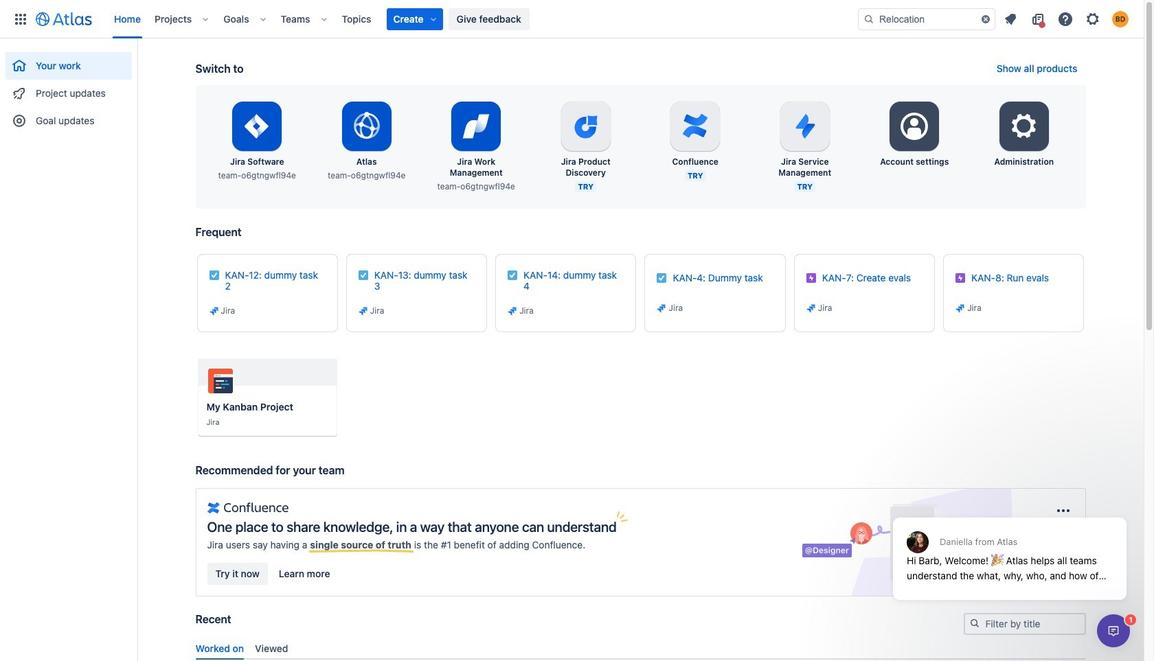 Task type: describe. For each thing, give the bounding box(es) containing it.
account image
[[1112, 11, 1129, 27]]

Filter by title field
[[965, 615, 1085, 634]]

switch to... image
[[12, 11, 29, 27]]

cross-flow recommendation banner element
[[195, 464, 1086, 614]]

1 vertical spatial dialog
[[1097, 615, 1130, 648]]

Search field
[[858, 8, 996, 30]]

clear search session image
[[981, 13, 992, 24]]

2 settings image from the left
[[1008, 110, 1041, 143]]



Task type: locate. For each thing, give the bounding box(es) containing it.
confluence image
[[207, 500, 289, 517], [207, 500, 289, 517]]

jira image
[[657, 303, 668, 314], [657, 303, 668, 314], [806, 303, 817, 314], [955, 303, 966, 314], [209, 306, 220, 317], [209, 306, 220, 317], [358, 306, 369, 317], [358, 306, 369, 317]]

group
[[5, 38, 132, 139]]

1 horizontal spatial settings image
[[1008, 110, 1041, 143]]

dialog
[[886, 484, 1134, 611], [1097, 615, 1130, 648]]

0 horizontal spatial settings image
[[898, 110, 931, 143]]

settings image
[[1085, 11, 1101, 27]]

tab list
[[190, 637, 1092, 660]]

banner
[[0, 0, 1144, 38]]

search image
[[864, 13, 875, 24]]

notifications image
[[1003, 11, 1019, 27]]

search image
[[969, 618, 980, 629]]

help image
[[1057, 11, 1074, 27]]

None search field
[[858, 8, 996, 30]]

jira image
[[806, 303, 817, 314], [955, 303, 966, 314], [507, 306, 518, 317], [507, 306, 518, 317]]

top element
[[8, 0, 858, 38]]

1 settings image from the left
[[898, 110, 931, 143]]

settings image
[[898, 110, 931, 143], [1008, 110, 1041, 143]]

0 vertical spatial dialog
[[886, 484, 1134, 611]]



Task type: vqa. For each thing, say whether or not it's contained in the screenshot.
Close dialog image
no



